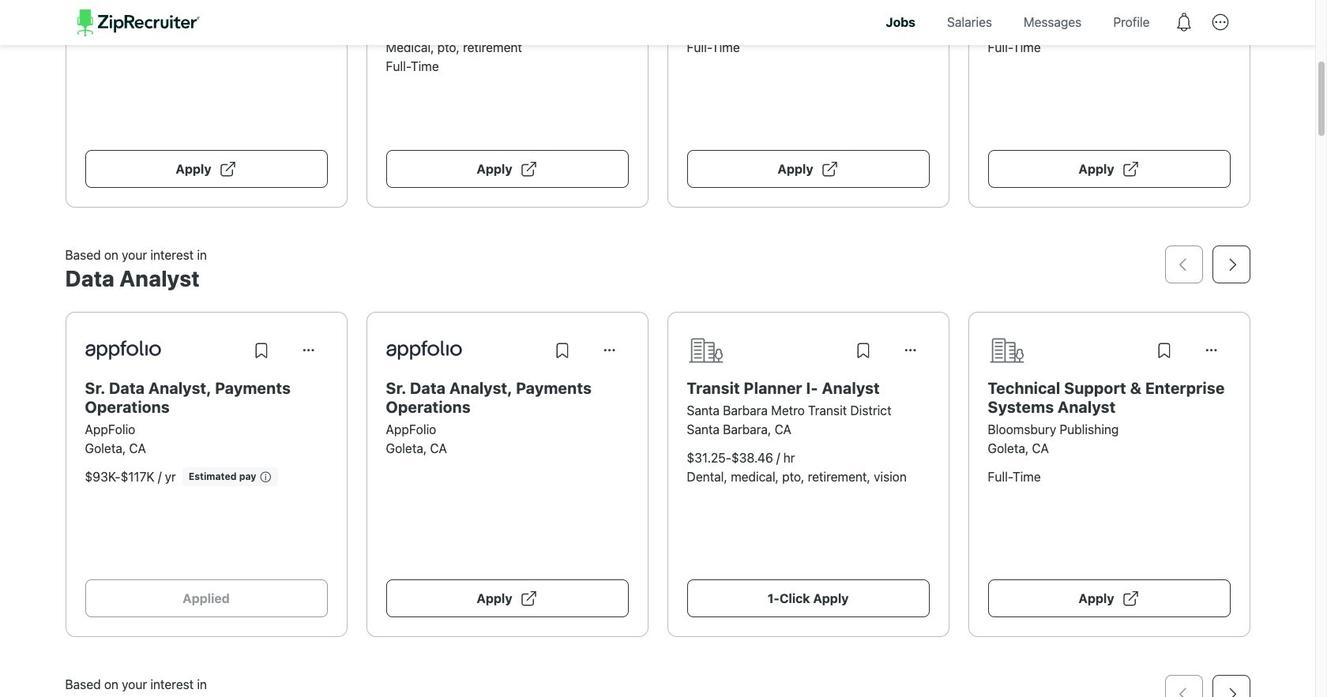 Task type: locate. For each thing, give the bounding box(es) containing it.
sr. data analyst, payments operations element for 1st sr. data analyst, payments operations image
[[85, 379, 327, 417]]

save job for later image
[[252, 341, 271, 360], [1155, 341, 1174, 360]]

2 sr. data analyst, payments operations element from the left
[[386, 379, 629, 417]]

transit planner i- analyst element
[[687, 379, 930, 398]]

1 horizontal spatial save job for later image
[[1155, 341, 1174, 360]]

None button
[[290, 332, 327, 370], [591, 332, 629, 370], [892, 332, 930, 370], [290, 332, 327, 370], [591, 332, 629, 370], [892, 332, 930, 370]]

0 horizontal spatial save job for later image
[[553, 341, 572, 360]]

sr. data analyst, payments operations element
[[85, 379, 327, 417], [386, 379, 629, 417]]

2 save job for later image from the left
[[854, 341, 873, 360]]

save job for later image for 'technical support & enterprise systems analyst' element
[[1155, 341, 1174, 360]]

2 save job for later image from the left
[[1155, 341, 1174, 360]]

save job for later image
[[553, 341, 572, 360], [854, 341, 873, 360]]

1 save job for later image from the left
[[252, 341, 271, 360]]

2 sr. data analyst, payments operations image from the left
[[386, 341, 462, 360]]

0 horizontal spatial sr. data analyst, payments operations image
[[85, 341, 161, 360]]

1 sr. data analyst, payments operations element from the left
[[85, 379, 327, 417]]

job card menu element
[[1193, 348, 1231, 362]]

1 horizontal spatial save job for later image
[[854, 341, 873, 360]]

sr. data analyst, payments operations image
[[85, 341, 161, 360], [386, 341, 462, 360]]

1 horizontal spatial sr. data analyst, payments operations image
[[386, 341, 462, 360]]

scroll jobs to the right image
[[1222, 255, 1241, 274]]

0 horizontal spatial sr. data analyst, payments operations element
[[85, 379, 327, 417]]

1 horizontal spatial sr. data analyst, payments operations element
[[386, 379, 629, 417]]

0 horizontal spatial save job for later image
[[252, 341, 271, 360]]



Task type: vqa. For each thing, say whether or not it's contained in the screenshot.
the right Sr. Data Analyst, Payments Operations image
yes



Task type: describe. For each thing, give the bounding box(es) containing it.
sr. data analyst, payments operations element for second sr. data analyst, payments operations image from left
[[386, 379, 629, 417]]

scroll jobs to the right image
[[1222, 685, 1241, 698]]

1 sr. data analyst, payments operations image from the left
[[85, 341, 161, 360]]

ziprecruiter image
[[77, 9, 199, 36]]

save job for later image for sr. data analyst, payments operations "element" corresponding to 1st sr. data analyst, payments operations image
[[252, 341, 271, 360]]

technical support & enterprise systems analyst element
[[988, 379, 1231, 417]]

1 save job for later image from the left
[[553, 341, 572, 360]]



